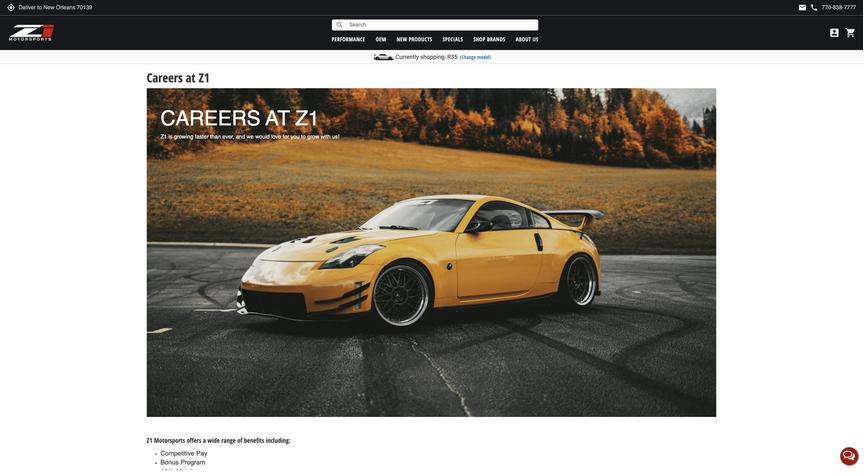 Task type: describe. For each thing, give the bounding box(es) containing it.
0 vertical spatial careers
[[147, 69, 183, 86]]

account_box link
[[828, 27, 842, 38]]

currently shopping: r35 (change model)
[[396, 53, 491, 60]]

with
[[321, 134, 331, 140]]

0 horizontal spatial at
[[186, 69, 196, 86]]

z1 motorsports logo image
[[9, 24, 55, 41]]

for
[[283, 134, 289, 140]]

oem link
[[376, 35, 386, 43]]

us
[[533, 35, 539, 43]]

free shipping!  on select z1 products shipped within the continental us. image
[[147, 88, 717, 417]]

1 vertical spatial at
[[266, 106, 290, 130]]

of
[[237, 436, 242, 445]]

us!
[[332, 134, 340, 140]]

Search search field
[[344, 20, 538, 30]]

phone link
[[810, 3, 857, 12]]

grow
[[307, 134, 319, 140]]

new
[[397, 35, 407, 43]]

oem
[[376, 35, 386, 43]]

1 vertical spatial careers
[[161, 106, 261, 130]]

new products
[[397, 35, 432, 43]]

pay
[[196, 450, 207, 457]]

shop brands
[[474, 35, 506, 43]]

competitive pay bonus program
[[161, 450, 207, 466]]

would
[[255, 134, 270, 140]]

specials link
[[443, 35, 463, 43]]

faster
[[195, 134, 209, 140]]

my_location
[[7, 3, 15, 12]]

account_box
[[829, 27, 840, 38]]

than
[[210, 134, 221, 140]]

1 vertical spatial careers at z1
[[161, 106, 320, 130]]

to
[[301, 134, 306, 140]]

is
[[169, 134, 173, 140]]

about us
[[516, 35, 539, 43]]

love
[[271, 134, 281, 140]]

shopping_cart
[[846, 27, 857, 38]]



Task type: vqa. For each thing, say whether or not it's contained in the screenshot.
"Z"
no



Task type: locate. For each thing, give the bounding box(es) containing it.
0 vertical spatial at
[[186, 69, 196, 86]]

bonus
[[161, 459, 179, 466]]

wide
[[208, 436, 220, 445]]

benefits
[[244, 436, 264, 445]]

r35
[[447, 53, 458, 60]]

mail
[[799, 3, 807, 12]]

offers
[[187, 436, 201, 445]]

including:
[[266, 436, 291, 445]]

program
[[181, 459, 205, 466]]

shopping:
[[420, 53, 446, 60]]

shopping_cart link
[[844, 27, 857, 38]]

0 vertical spatial careers at z1
[[147, 69, 210, 86]]

mail phone
[[799, 3, 819, 12]]

and
[[236, 134, 245, 140]]

new products link
[[397, 35, 432, 43]]

currently
[[396, 53, 419, 60]]

a
[[203, 436, 206, 445]]

(change model) link
[[460, 54, 491, 60]]

careers
[[147, 69, 183, 86], [161, 106, 261, 130]]

z1 is growing faster than ever, and we would love for you to grow with us!
[[161, 134, 340, 140]]

about us link
[[516, 35, 539, 43]]

competitive
[[161, 450, 195, 457]]

at
[[186, 69, 196, 86], [266, 106, 290, 130]]

z1
[[199, 69, 210, 86], [295, 106, 320, 130], [161, 134, 167, 140], [147, 436, 153, 445]]

performance link
[[332, 35, 365, 43]]

range
[[221, 436, 236, 445]]

model)
[[477, 54, 491, 60]]

brands
[[487, 35, 506, 43]]

mail link
[[799, 3, 807, 12]]

about
[[516, 35, 531, 43]]

specials
[[443, 35, 463, 43]]

z1 motorsports offers a wide range of benefits including:
[[147, 436, 291, 445]]

motorsports
[[154, 436, 185, 445]]

shop brands link
[[474, 35, 506, 43]]

(change
[[460, 54, 476, 60]]

we
[[247, 134, 254, 140]]

performance
[[332, 35, 365, 43]]

growing
[[174, 134, 193, 140]]

phone
[[810, 3, 819, 12]]

you
[[291, 134, 300, 140]]

ever,
[[222, 134, 234, 140]]

shop
[[474, 35, 486, 43]]

products
[[409, 35, 432, 43]]

1 horizontal spatial at
[[266, 106, 290, 130]]

careers at z1
[[147, 69, 210, 86], [161, 106, 320, 130]]

search
[[336, 21, 344, 29]]



